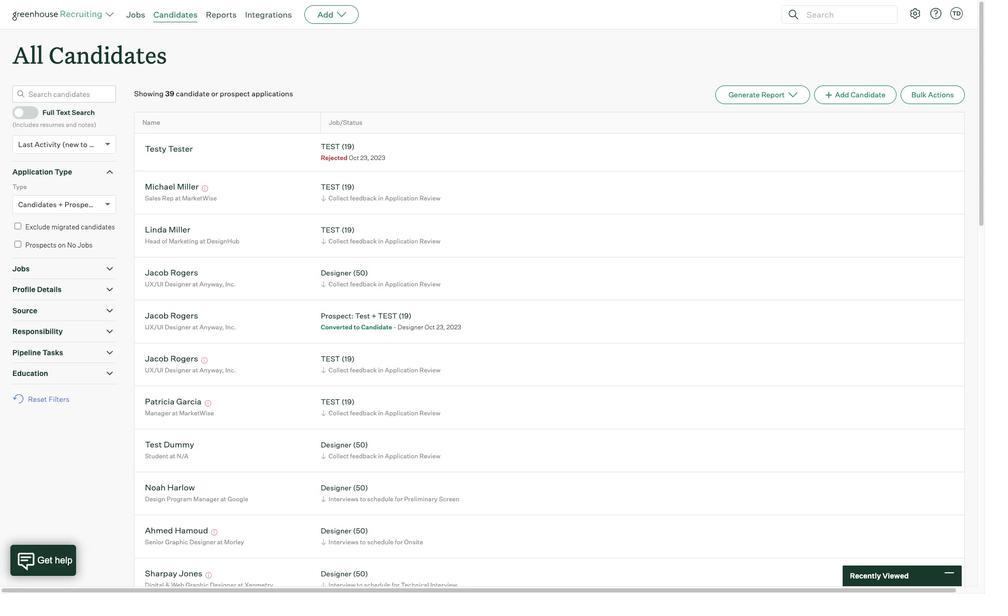 Task type: vqa. For each thing, say whether or not it's contained in the screenshot.
first "Paste" link from the top of the page
no



Task type: locate. For each thing, give the bounding box(es) containing it.
1 horizontal spatial interview
[[431, 581, 458, 589]]

0 vertical spatial graphic
[[165, 538, 188, 546]]

(50) for noah harlow
[[353, 483, 368, 492]]

0 horizontal spatial candidate
[[361, 323, 392, 331]]

ahmed
[[145, 525, 173, 535]]

anyway,
[[200, 280, 224, 288], [200, 323, 224, 331], [200, 366, 224, 374]]

type down last activity (new to old) option
[[55, 167, 72, 176]]

3 jacob from the top
[[145, 353, 169, 363]]

hamoud
[[175, 525, 208, 535]]

0 horizontal spatial jobs
[[12, 264, 30, 273]]

candidates link
[[154, 9, 198, 20]]

23, right -
[[437, 323, 445, 331]]

for inside designer (50) interviews to schedule for onsite
[[395, 538, 403, 546]]

graphic down jones
[[186, 581, 209, 589]]

at left google
[[221, 495, 226, 503]]

jacob rogers link up ux/ui designer at anyway, inc.
[[145, 353, 198, 365]]

designer
[[321, 268, 352, 277], [165, 280, 191, 288], [165, 323, 191, 331], [398, 323, 424, 331], [165, 366, 191, 374], [321, 440, 352, 449], [321, 483, 352, 492], [321, 526, 352, 535], [190, 538, 216, 546], [321, 569, 352, 578], [210, 581, 236, 589]]

1 vertical spatial schedule
[[368, 538, 394, 546]]

3 (50) from the top
[[353, 483, 368, 492]]

1 designer (50) collect feedback in application review from the top
[[321, 268, 441, 288]]

2 collect from the top
[[329, 237, 349, 245]]

0 vertical spatial jacob
[[145, 267, 169, 278]]

manager down patricia
[[145, 409, 171, 417]]

2 vertical spatial jacob rogers link
[[145, 353, 198, 365]]

6 feedback from the top
[[350, 452, 377, 460]]

collect for fourth collect feedback in application review link from the top
[[329, 366, 349, 374]]

ux/ui designer at anyway, inc.
[[145, 366, 236, 374]]

0 vertical spatial designer (50) collect feedback in application review
[[321, 268, 441, 288]]

0 horizontal spatial oct
[[349, 154, 359, 162]]

sharpay jones has been in technical interview for more than 14 days image
[[204, 572, 214, 578]]

miller for michael
[[177, 181, 199, 192]]

1 rogers from the top
[[171, 267, 198, 278]]

2 vertical spatial jacob
[[145, 353, 169, 363]]

rogers up ux/ui designer at anyway, inc.
[[171, 353, 198, 363]]

3 review from the top
[[420, 280, 441, 288]]

1 vertical spatial manager
[[194, 495, 219, 503]]

2 vertical spatial inc.
[[226, 366, 236, 374]]

linda
[[145, 224, 167, 235]]

0 vertical spatial oct
[[349, 154, 359, 162]]

review for first collect feedback in application review link
[[420, 194, 441, 202]]

0 vertical spatial interviews
[[329, 495, 359, 503]]

5 collect from the top
[[329, 409, 349, 417]]

1 vertical spatial 23,
[[437, 323, 445, 331]]

anyway, for prospect:
[[200, 323, 224, 331]]

0 vertical spatial 23,
[[361, 154, 369, 162]]

oct right -
[[425, 323, 435, 331]]

(50) inside designer (50) interview to schedule for technical interview
[[353, 569, 368, 578]]

1 vertical spatial test
[[145, 439, 162, 449]]

1 collect feedback in application review link from the top
[[319, 193, 443, 203]]

at down patricia garcia link
[[172, 409, 178, 417]]

0 vertical spatial 2023
[[371, 154, 386, 162]]

(50) inside designer (50) interviews to schedule for preliminary screen
[[353, 483, 368, 492]]

2 ux/ui from the top
[[145, 323, 164, 331]]

for left onsite on the left of the page
[[395, 538, 403, 546]]

jobs right no on the left
[[78, 241, 93, 249]]

0 horizontal spatial +
[[58, 200, 63, 209]]

candidates right jobs link
[[154, 9, 198, 20]]

+ inside prospect: test + test (19) converted to candidate - designer oct 23, 2023
[[372, 311, 377, 320]]

xeometry
[[245, 581, 273, 589]]

to up designer (50) interview to schedule for technical interview
[[360, 538, 366, 546]]

ahmed hamoud has been in onsite for more than 21 days image
[[210, 529, 219, 535]]

test (19) collect feedback in application review for michael miller
[[321, 182, 441, 202]]

0 horizontal spatial type
[[12, 183, 27, 191]]

1 horizontal spatial prospects
[[65, 200, 99, 209]]

1 vertical spatial jobs
[[78, 241, 93, 249]]

2 rogers from the top
[[171, 310, 198, 320]]

&
[[165, 581, 170, 589]]

td button
[[951, 7, 964, 20]]

interviews for designer (50) interviews to schedule for onsite
[[329, 538, 359, 546]]

1 horizontal spatial oct
[[425, 323, 435, 331]]

prospects down exclude
[[25, 241, 57, 249]]

collect for first collect feedback in application review link from the bottom
[[329, 452, 349, 460]]

converted
[[321, 323, 353, 331]]

test inside test dummy student at n/a
[[145, 439, 162, 449]]

jobs
[[126, 9, 145, 20], [78, 241, 93, 249], [12, 264, 30, 273]]

at inside linda miller head of marketing at designhub
[[200, 237, 206, 245]]

at right marketing
[[200, 237, 206, 245]]

schedule inside designer (50) interviews to schedule for onsite
[[368, 538, 394, 546]]

jacob rogers link
[[145, 267, 198, 279], [145, 310, 198, 322], [145, 353, 198, 365]]

2 designer (50) collect feedback in application review from the top
[[321, 440, 441, 460]]

text
[[56, 108, 70, 117]]

+ up migrated
[[58, 200, 63, 209]]

anyway, down jacob rogers has been in application review for more than 5 days icon
[[200, 366, 224, 374]]

0 horizontal spatial interview
[[329, 581, 356, 589]]

interview
[[329, 581, 356, 589], [431, 581, 458, 589]]

1 vertical spatial interviews
[[329, 538, 359, 546]]

ux/ui down jacob rogers
[[145, 366, 164, 374]]

0 vertical spatial rogers
[[171, 267, 198, 278]]

candidate left bulk
[[851, 90, 886, 99]]

1 vertical spatial 2023
[[447, 323, 462, 331]]

name
[[142, 119, 160, 126]]

for left preliminary
[[395, 495, 403, 503]]

report
[[762, 90, 785, 99]]

5 in from the top
[[378, 409, 384, 417]]

3 inc. from the top
[[226, 366, 236, 374]]

2 interview from the left
[[431, 581, 458, 589]]

designer (50) collect feedback in application review for dummy
[[321, 440, 441, 460]]

generate
[[729, 90, 760, 99]]

interviews inside designer (50) interviews to schedule for onsite
[[329, 538, 359, 546]]

schedule for sharpay jones
[[364, 581, 391, 589]]

designer inside designer (50) interviews to schedule for preliminary screen
[[321, 483, 352, 492]]

5 feedback from the top
[[350, 409, 377, 417]]

4 feedback from the top
[[350, 366, 377, 374]]

last activity (new to old)
[[18, 140, 103, 149]]

1 vertical spatial marketwise
[[179, 409, 214, 417]]

sales rep at marketwise
[[145, 194, 217, 202]]

to right "converted"
[[354, 323, 360, 331]]

to for designer (50) interviews to schedule for preliminary screen
[[360, 495, 366, 503]]

1 vertical spatial type
[[12, 183, 27, 191]]

1 in from the top
[[378, 194, 384, 202]]

test for head of marketing at designhub
[[321, 225, 340, 234]]

6 collect from the top
[[329, 452, 349, 460]]

0 vertical spatial inc.
[[226, 280, 236, 288]]

prospects up exclude migrated candidates
[[65, 200, 99, 209]]

add inside popup button
[[318, 9, 334, 20]]

designer (50) collect feedback in application review up designer (50) interviews to schedule for preliminary screen
[[321, 440, 441, 460]]

2 vertical spatial rogers
[[171, 353, 198, 363]]

5 (50) from the top
[[353, 569, 368, 578]]

1 vertical spatial jacob
[[145, 310, 169, 320]]

Search candidates field
[[12, 86, 116, 103]]

+ right the prospect:
[[372, 311, 377, 320]]

2 jacob rogers link from the top
[[145, 310, 198, 322]]

1 jacob from the top
[[145, 267, 169, 278]]

1 interviews from the top
[[329, 495, 359, 503]]

reports
[[206, 9, 237, 20]]

td
[[953, 10, 962, 17]]

rogers up jacob rogers
[[171, 310, 198, 320]]

ux/ui down head
[[145, 280, 164, 288]]

1 vertical spatial anyway,
[[200, 323, 224, 331]]

anyway, for designer
[[200, 280, 224, 288]]

marketwise
[[182, 194, 217, 202], [179, 409, 214, 417]]

recently viewed
[[851, 572, 909, 580]]

collect for first collect feedback in application review link
[[329, 194, 349, 202]]

at right rep
[[175, 194, 181, 202]]

jacob rogers link up jacob rogers
[[145, 310, 198, 322]]

jacob rogers ux/ui designer at anyway, inc. up jacob rogers has been in application review for more than 5 days icon
[[145, 310, 236, 331]]

preliminary
[[404, 495, 438, 503]]

jacob for designer
[[145, 267, 169, 278]]

schedule
[[368, 495, 394, 503], [368, 538, 394, 546], [364, 581, 391, 589]]

2 anyway, from the top
[[200, 323, 224, 331]]

candidates
[[154, 9, 198, 20], [49, 39, 167, 70], [18, 200, 57, 209]]

candidate left -
[[361, 323, 392, 331]]

jacob up jacob rogers
[[145, 310, 169, 320]]

0 horizontal spatial prospects
[[25, 241, 57, 249]]

to
[[81, 140, 88, 149], [354, 323, 360, 331], [360, 495, 366, 503], [360, 538, 366, 546], [357, 581, 363, 589]]

collect for 3rd collect feedback in application review link from the top of the page
[[329, 280, 349, 288]]

0 vertical spatial miller
[[177, 181, 199, 192]]

to inside designer (50) interview to schedule for technical interview
[[357, 581, 363, 589]]

exclude
[[25, 223, 50, 231]]

1 jacob rogers link from the top
[[145, 267, 198, 279]]

ux/ui up jacob rogers
[[145, 323, 164, 331]]

test dummy student at n/a
[[145, 439, 194, 460]]

0 vertical spatial manager
[[145, 409, 171, 417]]

marketwise down "garcia"
[[179, 409, 214, 417]]

Search text field
[[804, 7, 888, 22]]

1 horizontal spatial 23,
[[437, 323, 445, 331]]

oct inside prospect: test + test (19) converted to candidate - designer oct 23, 2023
[[425, 323, 435, 331]]

jacob rogers ux/ui designer at anyway, inc. down marketing
[[145, 267, 236, 288]]

oct
[[349, 154, 359, 162], [425, 323, 435, 331]]

manager right program
[[194, 495, 219, 503]]

greenhouse recruiting image
[[12, 8, 106, 21]]

graphic
[[165, 538, 188, 546], [186, 581, 209, 589]]

1 vertical spatial oct
[[425, 323, 435, 331]]

0 vertical spatial candidates
[[154, 9, 198, 20]]

(19)
[[342, 142, 355, 151], [342, 182, 355, 191], [342, 225, 355, 234], [399, 311, 412, 320], [342, 354, 355, 363], [342, 397, 355, 406]]

0 horizontal spatial manager
[[145, 409, 171, 417]]

designer (50) interviews to schedule for onsite
[[321, 526, 423, 546]]

0 vertical spatial prospects
[[65, 200, 99, 209]]

test inside the test (19) rejected oct 23, 2023
[[321, 142, 340, 151]]

0 vertical spatial anyway,
[[200, 280, 224, 288]]

0 vertical spatial ux/ui
[[145, 280, 164, 288]]

(19) for ux/ui designer at anyway, inc.
[[342, 354, 355, 363]]

1 vertical spatial for
[[395, 538, 403, 546]]

1 horizontal spatial 2023
[[447, 323, 462, 331]]

0 horizontal spatial 23,
[[361, 154, 369, 162]]

+ inside type element
[[58, 200, 63, 209]]

to down 'interviews to schedule for onsite' link
[[357, 581, 363, 589]]

2023
[[371, 154, 386, 162], [447, 323, 462, 331]]

checkmark image
[[17, 108, 25, 116]]

6 review from the top
[[420, 452, 441, 460]]

1 horizontal spatial jobs
[[78, 241, 93, 249]]

1 vertical spatial jacob rogers link
[[145, 310, 198, 322]]

4 (50) from the top
[[353, 526, 368, 535]]

add candidate link
[[815, 86, 897, 104]]

0 vertical spatial add
[[318, 9, 334, 20]]

1 ux/ui from the top
[[145, 280, 164, 288]]

1 interview from the left
[[329, 581, 356, 589]]

miller for linda
[[169, 224, 190, 235]]

type element
[[12, 182, 116, 221]]

jobs up profile
[[12, 264, 30, 273]]

jacob up ux/ui designer at anyway, inc.
[[145, 353, 169, 363]]

candidates up exclude
[[18, 200, 57, 209]]

(50)
[[353, 268, 368, 277], [353, 440, 368, 449], [353, 483, 368, 492], [353, 526, 368, 535], [353, 569, 368, 578]]

2 vertical spatial for
[[392, 581, 400, 589]]

1 vertical spatial inc.
[[226, 323, 236, 331]]

1 (50) from the top
[[353, 268, 368, 277]]

4 collect from the top
[[329, 366, 349, 374]]

4 collect feedback in application review link from the top
[[319, 365, 443, 375]]

2 interviews from the top
[[329, 538, 359, 546]]

at left xeometry
[[238, 581, 243, 589]]

miller up sales rep at marketwise
[[177, 181, 199, 192]]

0 vertical spatial +
[[58, 200, 63, 209]]

at down marketing
[[192, 280, 198, 288]]

2 in from the top
[[378, 237, 384, 245]]

for inside designer (50) interview to schedule for technical interview
[[392, 581, 400, 589]]

collect feedback in application review link
[[319, 193, 443, 203], [319, 236, 443, 246], [319, 279, 443, 289], [319, 365, 443, 375], [319, 408, 443, 418], [319, 451, 443, 461]]

23, inside prospect: test + test (19) converted to candidate - designer oct 23, 2023
[[437, 323, 445, 331]]

0 vertical spatial jobs
[[126, 9, 145, 20]]

5 review from the top
[[420, 409, 441, 417]]

or
[[211, 89, 218, 98]]

onsite
[[404, 538, 423, 546]]

designer inside prospect: test + test (19) converted to candidate - designer oct 23, 2023
[[398, 323, 424, 331]]

1 vertical spatial rogers
[[171, 310, 198, 320]]

rogers down marketing
[[171, 267, 198, 278]]

jacob down head
[[145, 267, 169, 278]]

4 test (19) collect feedback in application review from the top
[[321, 397, 441, 417]]

schedule inside designer (50) interview to schedule for technical interview
[[364, 581, 391, 589]]

head
[[145, 237, 161, 245]]

2 jacob from the top
[[145, 310, 169, 320]]

1 horizontal spatial +
[[372, 311, 377, 320]]

6 in from the top
[[378, 452, 384, 460]]

1 vertical spatial candidate
[[361, 323, 392, 331]]

0 vertical spatial jacob rogers link
[[145, 267, 198, 279]]

miller inside linda miller head of marketing at designhub
[[169, 224, 190, 235]]

2 inc. from the top
[[226, 323, 236, 331]]

test for ux/ui designer at anyway, inc.
[[321, 354, 340, 363]]

add
[[318, 9, 334, 20], [836, 90, 850, 99]]

2 vertical spatial schedule
[[364, 581, 391, 589]]

jacob rogers link for prospect:
[[145, 310, 198, 322]]

4 review from the top
[[420, 366, 441, 374]]

rogers
[[171, 267, 198, 278], [171, 310, 198, 320], [171, 353, 198, 363]]

feedback for 5th collect feedback in application review link from the bottom
[[350, 237, 377, 245]]

sharpay jones
[[145, 568, 203, 578]]

1 collect from the top
[[329, 194, 349, 202]]

generate report
[[729, 90, 785, 99]]

1 vertical spatial ux/ui
[[145, 323, 164, 331]]

graphic down ahmed hamoud link
[[165, 538, 188, 546]]

candidate
[[851, 90, 886, 99], [361, 323, 392, 331]]

interviews
[[329, 495, 359, 503], [329, 538, 359, 546]]

1 horizontal spatial manager
[[194, 495, 219, 503]]

1 vertical spatial add
[[836, 90, 850, 99]]

0 horizontal spatial test
[[145, 439, 162, 449]]

last
[[18, 140, 33, 149]]

collect for second collect feedback in application review link from the bottom of the page
[[329, 409, 349, 417]]

anyway, down designhub
[[200, 280, 224, 288]]

design
[[145, 495, 165, 503]]

marketwise down the michael miller has been in application review for more than 5 days "image"
[[182, 194, 217, 202]]

1 horizontal spatial add
[[836, 90, 850, 99]]

2 feedback from the top
[[350, 237, 377, 245]]

1 feedback from the top
[[350, 194, 377, 202]]

jacob rogers ux/ui designer at anyway, inc. for prospect:
[[145, 310, 236, 331]]

at left n/a
[[170, 452, 175, 460]]

3 feedback from the top
[[350, 280, 377, 288]]

feedback for first collect feedback in application review link from the bottom
[[350, 452, 377, 460]]

for left technical
[[392, 581, 400, 589]]

for inside designer (50) interviews to schedule for preliminary screen
[[395, 495, 403, 503]]

2 review from the top
[[420, 237, 441, 245]]

test up student
[[145, 439, 162, 449]]

1 vertical spatial miller
[[169, 224, 190, 235]]

ahmed hamoud
[[145, 525, 208, 535]]

miller
[[177, 181, 199, 192], [169, 224, 190, 235]]

in
[[378, 194, 384, 202], [378, 237, 384, 245], [378, 280, 384, 288], [378, 366, 384, 374], [378, 409, 384, 417], [378, 452, 384, 460]]

for
[[395, 495, 403, 503], [395, 538, 403, 546], [392, 581, 400, 589]]

dummy
[[164, 439, 194, 449]]

miller up marketing
[[169, 224, 190, 235]]

0 horizontal spatial 2023
[[371, 154, 386, 162]]

at down ahmed hamoud has been in onsite for more than 21 days icon
[[217, 538, 223, 546]]

type down application type in the top left of the page
[[12, 183, 27, 191]]

1 horizontal spatial test
[[355, 311, 370, 320]]

1 test (19) collect feedback in application review from the top
[[321, 182, 441, 202]]

interviews inside designer (50) interviews to schedule for preliminary screen
[[329, 495, 359, 503]]

(50) inside designer (50) interviews to schedule for onsite
[[353, 526, 368, 535]]

1 vertical spatial prospects
[[25, 241, 57, 249]]

23, right the rejected
[[361, 154, 369, 162]]

designer (50) collect feedback in application review up prospect: test + test (19) converted to candidate - designer oct 23, 2023
[[321, 268, 441, 288]]

1 vertical spatial designer (50) collect feedback in application review
[[321, 440, 441, 460]]

2 vertical spatial jobs
[[12, 264, 30, 273]]

schedule left technical
[[364, 581, 391, 589]]

2 vertical spatial ux/ui
[[145, 366, 164, 374]]

2 vertical spatial anyway,
[[200, 366, 224, 374]]

(19) for manager at marketwise
[[342, 397, 355, 406]]

linda miller link
[[145, 224, 190, 236]]

3 anyway, from the top
[[200, 366, 224, 374]]

1 vertical spatial +
[[372, 311, 377, 320]]

pipeline tasks
[[12, 348, 63, 357]]

3 collect from the top
[[329, 280, 349, 288]]

test inside prospect: test + test (19) converted to candidate - designer oct 23, 2023
[[378, 311, 397, 320]]

1 review from the top
[[420, 194, 441, 202]]

0 vertical spatial marketwise
[[182, 194, 217, 202]]

0 horizontal spatial add
[[318, 9, 334, 20]]

old)
[[89, 140, 103, 149]]

testy tester
[[145, 143, 193, 154]]

digital
[[145, 581, 164, 589]]

jacob rogers ux/ui designer at anyway, inc.
[[145, 267, 236, 288], [145, 310, 236, 331]]

2 vertical spatial candidates
[[18, 200, 57, 209]]

testy tester link
[[145, 143, 193, 155]]

at inside noah harlow design program manager at google
[[221, 495, 226, 503]]

candidates inside type element
[[18, 200, 57, 209]]

anyway, up jacob rogers has been in application review for more than 5 days icon
[[200, 323, 224, 331]]

manager
[[145, 409, 171, 417], [194, 495, 219, 503]]

filters
[[49, 395, 70, 403]]

jobs left candidates link
[[126, 9, 145, 20]]

profile details
[[12, 285, 62, 294]]

search
[[72, 108, 95, 117]]

1 anyway, from the top
[[200, 280, 224, 288]]

jacob rogers link down of
[[145, 267, 198, 279]]

candidates down jobs link
[[49, 39, 167, 70]]

1 horizontal spatial type
[[55, 167, 72, 176]]

test dummy link
[[145, 439, 194, 451]]

3 test (19) collect feedback in application review from the top
[[321, 354, 441, 374]]

candidate inside prospect: test + test (19) converted to candidate - designer oct 23, 2023
[[361, 323, 392, 331]]

test right the prospect:
[[355, 311, 370, 320]]

Prospects on No Jobs checkbox
[[15, 241, 21, 248]]

last activity (new to old) option
[[18, 140, 103, 149]]

+
[[58, 200, 63, 209], [372, 311, 377, 320]]

google
[[228, 495, 248, 503]]

1 inc. from the top
[[226, 280, 236, 288]]

oct right the rejected
[[349, 154, 359, 162]]

schedule up designer (50) interviews to schedule for onsite
[[368, 495, 394, 503]]

technical
[[401, 581, 429, 589]]

4 in from the top
[[378, 366, 384, 374]]

1 horizontal spatial candidate
[[851, 90, 886, 99]]

to up designer (50) interviews to schedule for onsite
[[360, 495, 366, 503]]

to left the old)
[[81, 140, 88, 149]]

integrations link
[[245, 9, 292, 20]]

(19) inside the test (19) rejected oct 23, 2023
[[342, 142, 355, 151]]

test for manager at marketwise
[[321, 397, 340, 406]]

0 vertical spatial schedule
[[368, 495, 394, 503]]

designer (50) collect feedback in application review
[[321, 268, 441, 288], [321, 440, 441, 460]]

0 vertical spatial test
[[355, 311, 370, 320]]

michael miller
[[145, 181, 199, 192]]

to inside designer (50) interviews to schedule for preliminary screen
[[360, 495, 366, 503]]

2 (50) from the top
[[353, 440, 368, 449]]

michael
[[145, 181, 175, 192]]

to inside designer (50) interviews to schedule for onsite
[[360, 538, 366, 546]]

feedback for 3rd collect feedback in application review link from the top of the page
[[350, 280, 377, 288]]

review for first collect feedback in application review link from the bottom
[[420, 452, 441, 460]]

(19) inside prospect: test + test (19) converted to candidate - designer oct 23, 2023
[[399, 311, 412, 320]]

1 jacob rogers ux/ui designer at anyway, inc. from the top
[[145, 267, 236, 288]]

schedule left onsite on the left of the page
[[368, 538, 394, 546]]

0 vertical spatial for
[[395, 495, 403, 503]]

1 vertical spatial jacob rogers ux/ui designer at anyway, inc.
[[145, 310, 236, 331]]

test
[[321, 142, 340, 151], [321, 182, 340, 191], [321, 225, 340, 234], [378, 311, 397, 320], [321, 354, 340, 363], [321, 397, 340, 406]]

pipeline
[[12, 348, 41, 357]]

michael miller has been in application review for more than 5 days image
[[201, 185, 210, 192]]

schedule for ahmed hamoud
[[368, 538, 394, 546]]

2 jacob rogers ux/ui designer at anyway, inc. from the top
[[145, 310, 236, 331]]

0 vertical spatial jacob rogers ux/ui designer at anyway, inc.
[[145, 267, 236, 288]]



Task type: describe. For each thing, give the bounding box(es) containing it.
n/a
[[177, 452, 189, 460]]

garcia
[[176, 396, 202, 406]]

no
[[67, 241, 76, 249]]

noah harlow link
[[145, 482, 195, 494]]

reset filters
[[28, 395, 70, 403]]

prospects on no jobs
[[25, 241, 93, 249]]

(19) for head of marketing at designhub
[[342, 225, 355, 234]]

michael miller link
[[145, 181, 199, 193]]

3 rogers from the top
[[171, 353, 198, 363]]

inc. for designer (50)
[[226, 280, 236, 288]]

5 collect feedback in application review link from the top
[[319, 408, 443, 418]]

add candidate
[[836, 90, 886, 99]]

(new
[[62, 140, 79, 149]]

oct inside the test (19) rejected oct 23, 2023
[[349, 154, 359, 162]]

student
[[145, 452, 168, 460]]

prospect: test + test (19) converted to candidate - designer oct 23, 2023
[[321, 311, 462, 331]]

candidates for candidates + prospects
[[18, 200, 57, 209]]

inc. for prospect: test + test (19)
[[226, 323, 236, 331]]

interview to schedule for technical interview link
[[319, 580, 460, 590]]

candidates + prospects
[[18, 200, 99, 209]]

designer inside designer (50) interview to schedule for technical interview
[[321, 569, 352, 578]]

review for fourth collect feedback in application review link from the top
[[420, 366, 441, 374]]

feedback for second collect feedback in application review link from the bottom of the page
[[350, 409, 377, 417]]

designhub
[[207, 237, 240, 245]]

feedback for fourth collect feedback in application review link from the top
[[350, 366, 377, 374]]

designer inside designer (50) interviews to schedule for onsite
[[321, 526, 352, 535]]

candidate
[[176, 89, 210, 98]]

at up jacob rogers
[[192, 323, 198, 331]]

ahmed hamoud link
[[145, 525, 208, 537]]

designer (50) collect feedback in application review for rogers
[[321, 268, 441, 288]]

morley
[[224, 538, 244, 546]]

collect for 5th collect feedback in application review link from the bottom
[[329, 237, 349, 245]]

full text search (includes resumes and notes)
[[12, 108, 96, 129]]

2 collect feedback in application review link from the top
[[319, 236, 443, 246]]

and
[[66, 121, 77, 129]]

interviews to schedule for onsite link
[[319, 537, 426, 547]]

review for second collect feedback in application review link from the bottom of the page
[[420, 409, 441, 417]]

3 jacob rogers link from the top
[[145, 353, 198, 365]]

testy
[[145, 143, 166, 154]]

senior
[[145, 538, 164, 546]]

exclude migrated candidates
[[25, 223, 115, 231]]

screen
[[439, 495, 460, 503]]

candidates + prospects option
[[18, 200, 99, 209]]

Exclude migrated candidates checkbox
[[15, 223, 21, 229]]

to for last activity (new to old)
[[81, 140, 88, 149]]

2 test (19) collect feedback in application review from the top
[[321, 225, 441, 245]]

to inside prospect: test + test (19) converted to candidate - designer oct 23, 2023
[[354, 323, 360, 331]]

1 vertical spatial candidates
[[49, 39, 167, 70]]

actions
[[929, 90, 955, 99]]

job/status
[[329, 119, 363, 126]]

ux/ui for designer (50)
[[145, 280, 164, 288]]

3 in from the top
[[378, 280, 384, 288]]

2 horizontal spatial jobs
[[126, 9, 145, 20]]

designer (50) interviews to schedule for preliminary screen
[[321, 483, 460, 503]]

for for ahmed hamoud
[[395, 538, 403, 546]]

activity
[[35, 140, 61, 149]]

application type
[[12, 167, 72, 176]]

bulk actions
[[912, 90, 955, 99]]

patricia garcia
[[145, 396, 202, 406]]

test (19) collect feedback in application review for jacob rogers
[[321, 354, 441, 374]]

all
[[12, 39, 43, 70]]

rogers for designer
[[171, 267, 198, 278]]

manager inside noah harlow design program manager at google
[[194, 495, 219, 503]]

program
[[167, 495, 192, 503]]

sales
[[145, 194, 161, 202]]

test inside prospect: test + test (19) converted to candidate - designer oct 23, 2023
[[355, 311, 370, 320]]

at down jacob rogers
[[192, 366, 198, 374]]

prospect
[[220, 89, 250, 98]]

showing 39 candidate or prospect applications
[[134, 89, 293, 98]]

prospects inside type element
[[65, 200, 99, 209]]

ux/ui for prospect: test + test (19)
[[145, 323, 164, 331]]

(includes
[[12, 121, 39, 129]]

tasks
[[42, 348, 63, 357]]

test (19) rejected oct 23, 2023
[[321, 142, 386, 162]]

jones
[[179, 568, 203, 578]]

test for sales rep at marketwise
[[321, 182, 340, 191]]

senior graphic designer at morley
[[145, 538, 244, 546]]

tester
[[168, 143, 193, 154]]

designer (50) interview to schedule for technical interview
[[321, 569, 458, 589]]

digital & web graphic designer at xeometry
[[145, 581, 273, 589]]

feedback for first collect feedback in application review link
[[350, 194, 377, 202]]

patricia
[[145, 396, 175, 406]]

23, inside the test (19) rejected oct 23, 2023
[[361, 154, 369, 162]]

configure image
[[910, 7, 922, 20]]

linda miller head of marketing at designhub
[[145, 224, 240, 245]]

resumes
[[40, 121, 65, 129]]

candidates for candidates
[[154, 9, 198, 20]]

2023 inside the test (19) rejected oct 23, 2023
[[371, 154, 386, 162]]

prospect:
[[321, 311, 354, 320]]

at inside test dummy student at n/a
[[170, 452, 175, 460]]

migrated
[[52, 223, 79, 231]]

applications
[[252, 89, 293, 98]]

marketing
[[169, 237, 199, 245]]

details
[[37, 285, 62, 294]]

jacob rogers ux/ui designer at anyway, inc. for designer
[[145, 267, 236, 288]]

all candidates
[[12, 39, 167, 70]]

rogers for prospect:
[[171, 310, 198, 320]]

(50) for test dummy
[[353, 440, 368, 449]]

noah harlow design program manager at google
[[145, 482, 248, 503]]

candidate reports are now available! apply filters and select "view in app" element
[[716, 86, 811, 104]]

3 ux/ui from the top
[[145, 366, 164, 374]]

full
[[42, 108, 54, 117]]

sharpay
[[145, 568, 177, 578]]

rep
[[162, 194, 174, 202]]

review for 3rd collect feedback in application review link from the top of the page
[[420, 280, 441, 288]]

on
[[58, 241, 66, 249]]

schedule inside designer (50) interviews to schedule for preliminary screen
[[368, 495, 394, 503]]

3 collect feedback in application review link from the top
[[319, 279, 443, 289]]

1 vertical spatial graphic
[[186, 581, 209, 589]]

for for sharpay jones
[[392, 581, 400, 589]]

0 vertical spatial candidate
[[851, 90, 886, 99]]

6 collect feedback in application review link from the top
[[319, 451, 443, 461]]

add for add
[[318, 9, 334, 20]]

patricia garcia has been in application review for more than 5 days image
[[203, 400, 213, 406]]

jacob rogers
[[145, 353, 198, 363]]

viewed
[[883, 572, 909, 580]]

web
[[171, 581, 184, 589]]

reset
[[28, 395, 47, 403]]

test (19) collect feedback in application review for patricia garcia
[[321, 397, 441, 417]]

add for add candidate
[[836, 90, 850, 99]]

rejected
[[321, 154, 348, 162]]

reports link
[[206, 9, 237, 20]]

jobs link
[[126, 9, 145, 20]]

interviews to schedule for preliminary screen link
[[319, 494, 462, 504]]

2023 inside prospect: test + test (19) converted to candidate - designer oct 23, 2023
[[447, 323, 462, 331]]

jacob for prospect:
[[145, 310, 169, 320]]

recently
[[851, 572, 882, 580]]

to for designer (50) interview to schedule for technical interview
[[357, 581, 363, 589]]

showing
[[134, 89, 164, 98]]

to for designer (50) interviews to schedule for onsite
[[360, 538, 366, 546]]

of
[[162, 237, 167, 245]]

noah
[[145, 482, 166, 492]]

(50) for jacob rogers
[[353, 268, 368, 277]]

generate report button
[[716, 86, 811, 104]]

jacob rogers has been in application review for more than 5 days image
[[200, 357, 209, 363]]

interviews for designer (50) interviews to schedule for preliminary screen
[[329, 495, 359, 503]]

0 vertical spatial type
[[55, 167, 72, 176]]

review for 5th collect feedback in application review link from the bottom
[[420, 237, 441, 245]]

(19) for sales rep at marketwise
[[342, 182, 355, 191]]

jacob rogers link for designer
[[145, 267, 198, 279]]



